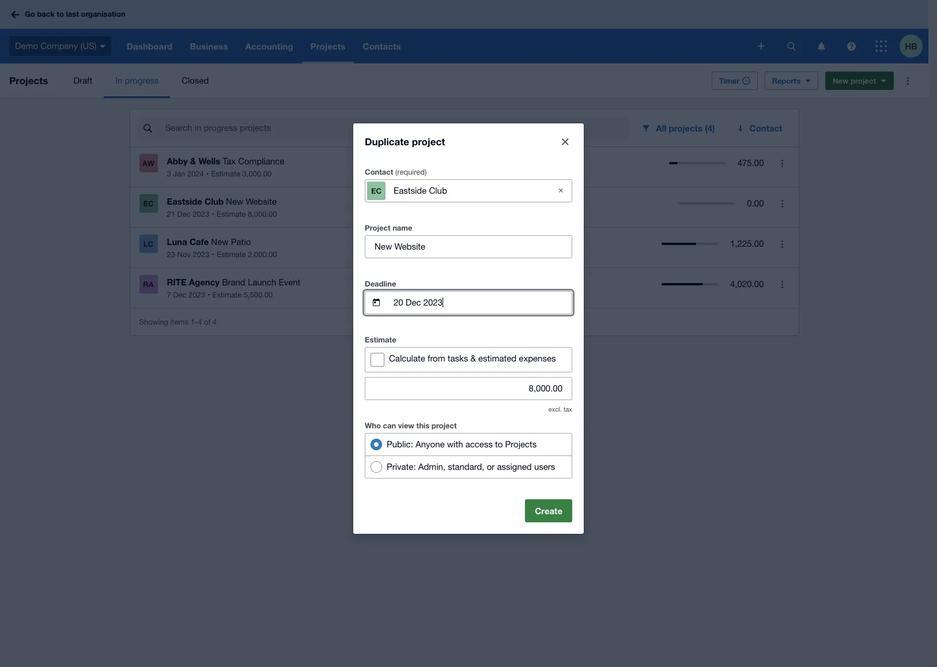 Task type: locate. For each thing, give the bounding box(es) containing it.
excl. tax
[[549, 406, 573, 413]]

navigation
[[118, 29, 750, 63]]

1 horizontal spatial ec
[[371, 186, 382, 195]]

& right tasks
[[471, 353, 476, 363]]

new right reports popup button
[[833, 76, 849, 85]]

1 vertical spatial to
[[495, 439, 503, 449]]

1 vertical spatial projects
[[505, 439, 537, 449]]

1 vertical spatial 2023
[[193, 250, 210, 259]]

• inside the rite agency brand launch event 7 dec 2023 • estimate 5,500.00
[[208, 291, 210, 299]]

admin,
[[418, 462, 446, 471]]

0 vertical spatial new
[[833, 76, 849, 85]]

0 vertical spatial to
[[57, 9, 64, 19]]

svg image left svg image
[[758, 43, 765, 50]]

svg image left go
[[11, 11, 19, 18]]

2 vertical spatial 2023
[[189, 291, 205, 299]]

4 left of
[[198, 317, 202, 326]]

0 horizontal spatial to
[[57, 9, 64, 19]]

1 horizontal spatial contact
[[750, 123, 783, 133]]

0 vertical spatial &
[[190, 156, 196, 166]]

& up 2024
[[190, 156, 196, 166]]

1 horizontal spatial projects
[[505, 439, 537, 449]]

new inside eastside club new website 21 dec 2023 • estimate 8,000.00
[[226, 197, 244, 206]]

back
[[37, 9, 55, 19]]

club
[[205, 196, 224, 206]]

to right access
[[495, 439, 503, 449]]

draft link
[[62, 63, 104, 98]]

2023 down club
[[193, 210, 209, 219]]

estimate inside the rite agency brand launch event 7 dec 2023 • estimate 5,500.00
[[213, 291, 242, 299]]

projects down demo
[[9, 74, 48, 86]]

brand
[[222, 277, 245, 287]]

of
[[204, 317, 211, 326]]

new inside new project popup button
[[833, 76, 849, 85]]

clear image
[[549, 179, 573, 202]]

svg image
[[787, 42, 796, 50]]

& inside duplicate project dialog
[[471, 353, 476, 363]]

access
[[466, 439, 493, 449]]

•
[[206, 170, 209, 178], [212, 210, 214, 219], [212, 250, 215, 259], [208, 291, 210, 299]]

this
[[417, 421, 430, 430]]

to inside hb banner
[[57, 9, 64, 19]]

contact up 475.00
[[750, 123, 783, 133]]

aw
[[142, 159, 154, 168]]

name
[[393, 223, 413, 232]]

3
[[167, 170, 171, 178]]

timer button
[[712, 71, 758, 90]]

reports
[[772, 76, 801, 85]]

estimate up calculate
[[365, 335, 396, 344]]

• inside luna cafe new patio 23 nov 2023 • estimate 2,000.00
[[212, 250, 215, 259]]

0 vertical spatial projects
[[9, 74, 48, 86]]

0 vertical spatial dec
[[177, 210, 191, 219]]

dec right 7
[[173, 291, 187, 299]]

0 vertical spatial contact
[[750, 123, 783, 133]]

close button
[[554, 130, 577, 153]]

2 4 from the left
[[213, 317, 217, 326]]

project
[[365, 223, 391, 232]]

2023 down agency
[[189, 291, 205, 299]]

from
[[428, 353, 445, 363]]

to inside duplicate project dialog
[[495, 439, 503, 449]]

luna cafe new patio 23 nov 2023 • estimate 2,000.00
[[167, 236, 277, 259]]

ec
[[371, 186, 382, 195], [143, 199, 154, 208]]

projects up assigned
[[505, 439, 537, 449]]

eastside club new website 21 dec 2023 • estimate 8,000.00
[[167, 196, 277, 219]]

& inside abby & wells tax compliance 3 jan 2024 • estimate 3,000.00
[[190, 156, 196, 166]]

1 vertical spatial contact
[[365, 167, 393, 176]]

• down club
[[212, 210, 214, 219]]

1 vertical spatial new
[[226, 197, 244, 206]]

all projects (4)
[[656, 123, 715, 133]]

public:
[[387, 439, 413, 449]]

launch
[[248, 277, 276, 287]]

project name
[[365, 223, 413, 232]]

svg image
[[11, 11, 19, 18], [876, 40, 887, 52], [818, 42, 825, 50], [847, 42, 856, 50], [758, 43, 765, 50], [100, 45, 105, 48]]

dec right 21
[[177, 210, 191, 219]]

4
[[198, 317, 202, 326], [213, 317, 217, 326]]

&
[[190, 156, 196, 166], [471, 353, 476, 363]]

estimate down club
[[217, 210, 246, 219]]

or
[[487, 462, 495, 471]]

1,225.00
[[731, 239, 764, 249]]

new
[[833, 76, 849, 85], [226, 197, 244, 206], [211, 237, 229, 247]]

0 vertical spatial project
[[851, 76, 876, 85]]

4 right of
[[213, 317, 217, 326]]

2023
[[193, 210, 209, 219], [193, 250, 210, 259], [189, 291, 205, 299]]

contact
[[750, 123, 783, 133], [365, 167, 393, 176]]

website
[[246, 197, 277, 206]]

to
[[57, 9, 64, 19], [495, 439, 503, 449]]

anyone
[[416, 439, 445, 449]]

with
[[447, 439, 463, 449]]

estimate inside eastside club new website 21 dec 2023 • estimate 8,000.00
[[217, 210, 246, 219]]

1 horizontal spatial 4
[[213, 317, 217, 326]]

e.g. 10,000.00 field
[[366, 377, 572, 399]]

• up agency
[[212, 250, 215, 259]]

to left last
[[57, 9, 64, 19]]

contact (required)
[[365, 167, 427, 176]]

estimate inside luna cafe new patio 23 nov 2023 • estimate 2,000.00
[[217, 250, 246, 259]]

2023 inside eastside club new website 21 dec 2023 • estimate 8,000.00
[[193, 210, 209, 219]]

group inside duplicate project dialog
[[365, 433, 573, 478]]

svg image left hb
[[876, 40, 887, 52]]

1 horizontal spatial &
[[471, 353, 476, 363]]

• down agency
[[208, 291, 210, 299]]

navigation inside hb banner
[[118, 29, 750, 63]]

2023 inside luna cafe new patio 23 nov 2023 • estimate 2,000.00
[[193, 250, 210, 259]]

new inside luna cafe new patio 23 nov 2023 • estimate 2,000.00
[[211, 237, 229, 247]]

0 horizontal spatial &
[[190, 156, 196, 166]]

go
[[25, 9, 35, 19]]

expenses
[[519, 353, 556, 363]]

0 horizontal spatial contact
[[365, 167, 393, 176]]

2023 down cafe
[[193, 250, 210, 259]]

abby
[[167, 156, 188, 166]]

estimate down patio
[[217, 250, 246, 259]]

view
[[398, 421, 415, 430]]

1 vertical spatial project
[[412, 135, 445, 147]]

public: anyone with access to projects
[[387, 439, 537, 449]]

1 vertical spatial dec
[[173, 291, 187, 299]]

demo company (us)
[[15, 41, 97, 51]]

calculate from tasks & estimated expenses
[[389, 353, 556, 363]]

0 vertical spatial ec
[[371, 186, 382, 195]]

project inside popup button
[[851, 76, 876, 85]]

projects inside duplicate project dialog
[[505, 439, 537, 449]]

project
[[851, 76, 876, 85], [412, 135, 445, 147], [432, 421, 457, 430]]

new for eastside club
[[226, 197, 244, 206]]

create button
[[525, 499, 573, 522]]

1 vertical spatial ec
[[143, 199, 154, 208]]

svg image right (us)
[[100, 45, 105, 48]]

new project
[[833, 76, 876, 85]]

compliance
[[238, 156, 285, 166]]

contact button
[[729, 116, 792, 140]]

reports button
[[765, 71, 819, 90]]

wells
[[199, 156, 220, 166]]

0 vertical spatial 2023
[[193, 210, 209, 219]]

contact inside "contact" popup button
[[750, 123, 783, 133]]

who can view this project
[[365, 421, 457, 430]]

2 vertical spatial new
[[211, 237, 229, 247]]

new right cafe
[[211, 237, 229, 247]]

contact down duplicate at the top left of page
[[365, 167, 393, 176]]

contact inside duplicate project dialog
[[365, 167, 393, 176]]

closed link
[[170, 63, 221, 98]]

standard,
[[448, 462, 485, 471]]

5,500.00
[[244, 291, 273, 299]]

estimate down 'brand'
[[213, 291, 242, 299]]

ec inside duplicate project dialog
[[371, 186, 382, 195]]

in progress
[[115, 76, 159, 85]]

close image
[[562, 138, 569, 145]]

projects
[[9, 74, 48, 86], [505, 439, 537, 449]]

project for duplicate project
[[412, 135, 445, 147]]

patio
[[231, 237, 251, 247]]

0 horizontal spatial 4
[[198, 317, 202, 326]]

ec down contact (required)
[[371, 186, 382, 195]]

(us)
[[80, 41, 97, 51]]

svg image inside go back to last organisation link
[[11, 11, 19, 18]]

1 horizontal spatial to
[[495, 439, 503, 449]]

new right club
[[226, 197, 244, 206]]

group
[[365, 433, 573, 478]]

1 vertical spatial &
[[471, 353, 476, 363]]

contact for contact
[[750, 123, 783, 133]]

• right 2024
[[206, 170, 209, 178]]

estimate down tax
[[211, 170, 240, 178]]

timer
[[720, 76, 740, 85]]

group containing public: anyone with access to projects
[[365, 433, 573, 478]]

ec left eastside at the left of the page
[[143, 199, 154, 208]]



Task type: vqa. For each thing, say whether or not it's contained in the screenshot.


Task type: describe. For each thing, give the bounding box(es) containing it.
eastside
[[167, 196, 202, 206]]

tax
[[564, 406, 573, 413]]

duplicate project
[[365, 135, 445, 147]]

abby & wells tax compliance 3 jan 2024 • estimate 3,000.00
[[167, 156, 285, 178]]

last
[[66, 9, 79, 19]]

items
[[170, 317, 189, 326]]

draft
[[73, 76, 92, 85]]

dec inside the rite agency brand launch event 7 dec 2023 • estimate 5,500.00
[[173, 291, 187, 299]]

4,020.00
[[731, 279, 764, 289]]

• inside abby & wells tax compliance 3 jan 2024 • estimate 3,000.00
[[206, 170, 209, 178]]

tax
[[223, 156, 236, 166]]

new for luna cafe
[[211, 237, 229, 247]]

demo
[[15, 41, 38, 51]]

2023 for cafe
[[193, 250, 210, 259]]

company
[[40, 41, 78, 51]]

475.00
[[738, 158, 764, 168]]

hb button
[[900, 29, 929, 63]]

svg image up new project
[[847, 42, 856, 50]]

hb
[[905, 41, 918, 51]]

Project name field
[[366, 236, 572, 257]]

all projects (4) button
[[634, 116, 725, 140]]

in progress link
[[104, 63, 170, 98]]

all
[[656, 123, 667, 133]]

luna
[[167, 236, 187, 247]]

• inside eastside club new website 21 dec 2023 • estimate 8,000.00
[[212, 210, 214, 219]]

1-
[[191, 317, 198, 326]]

jan
[[173, 170, 185, 178]]

0.00
[[747, 198, 764, 208]]

calculate
[[389, 353, 425, 363]]

assigned
[[497, 462, 532, 471]]

Find or create a contact field
[[393, 180, 545, 202]]

2,000.00
[[248, 250, 277, 259]]

private:
[[387, 462, 416, 471]]

23
[[167, 250, 175, 259]]

estimated
[[479, 353, 517, 363]]

rite
[[167, 277, 187, 287]]

agency
[[189, 277, 220, 287]]

1 4 from the left
[[198, 317, 202, 326]]

excl.
[[549, 406, 562, 413]]

projects
[[669, 123, 703, 133]]

2023 for club
[[193, 210, 209, 219]]

users
[[534, 462, 555, 471]]

3,000.00
[[243, 170, 272, 178]]

2023 inside the rite agency brand launch event 7 dec 2023 • estimate 5,500.00
[[189, 291, 205, 299]]

lc
[[143, 239, 153, 249]]

cafe
[[190, 236, 209, 247]]

hb banner
[[0, 0, 929, 63]]

Search in progress projects search field
[[164, 117, 630, 139]]

can
[[383, 421, 396, 430]]

who
[[365, 421, 381, 430]]

event
[[279, 277, 301, 287]]

project for new project
[[851, 76, 876, 85]]

(4)
[[705, 123, 715, 133]]

private: admin, standard, or assigned users
[[387, 462, 555, 471]]

2024
[[187, 170, 204, 178]]

tasks
[[448, 353, 468, 363]]

deadline
[[365, 279, 396, 288]]

svg image right svg image
[[818, 42, 825, 50]]

rite agency brand launch event 7 dec 2023 • estimate 5,500.00
[[167, 277, 301, 299]]

organisation
[[81, 9, 125, 19]]

duplicate
[[365, 135, 409, 147]]

demo company (us) button
[[0, 29, 118, 63]]

21
[[167, 210, 175, 219]]

new project button
[[826, 71, 894, 90]]

in
[[115, 76, 122, 85]]

Deadline field
[[393, 291, 572, 313]]

go back to last organisation link
[[7, 4, 132, 25]]

go back to last organisation
[[25, 9, 125, 19]]

7
[[167, 291, 171, 299]]

create
[[535, 505, 563, 516]]

2 vertical spatial project
[[432, 421, 457, 430]]

0 horizontal spatial projects
[[9, 74, 48, 86]]

ra
[[143, 280, 154, 289]]

showing items 1-4 of 4
[[139, 317, 217, 326]]

showing
[[139, 317, 168, 326]]

duplicate project dialog
[[353, 123, 584, 534]]

dec inside eastside club new website 21 dec 2023 • estimate 8,000.00
[[177, 210, 191, 219]]

8,000.00
[[248, 210, 277, 219]]

closed
[[182, 76, 209, 85]]

nov
[[177, 250, 191, 259]]

estimate inside duplicate project dialog
[[365, 335, 396, 344]]

estimate inside abby & wells tax compliance 3 jan 2024 • estimate 3,000.00
[[211, 170, 240, 178]]

0 horizontal spatial ec
[[143, 199, 154, 208]]

svg image inside demo company (us) "popup button"
[[100, 45, 105, 48]]

contact for contact (required)
[[365, 167, 393, 176]]

progress
[[125, 76, 159, 85]]



